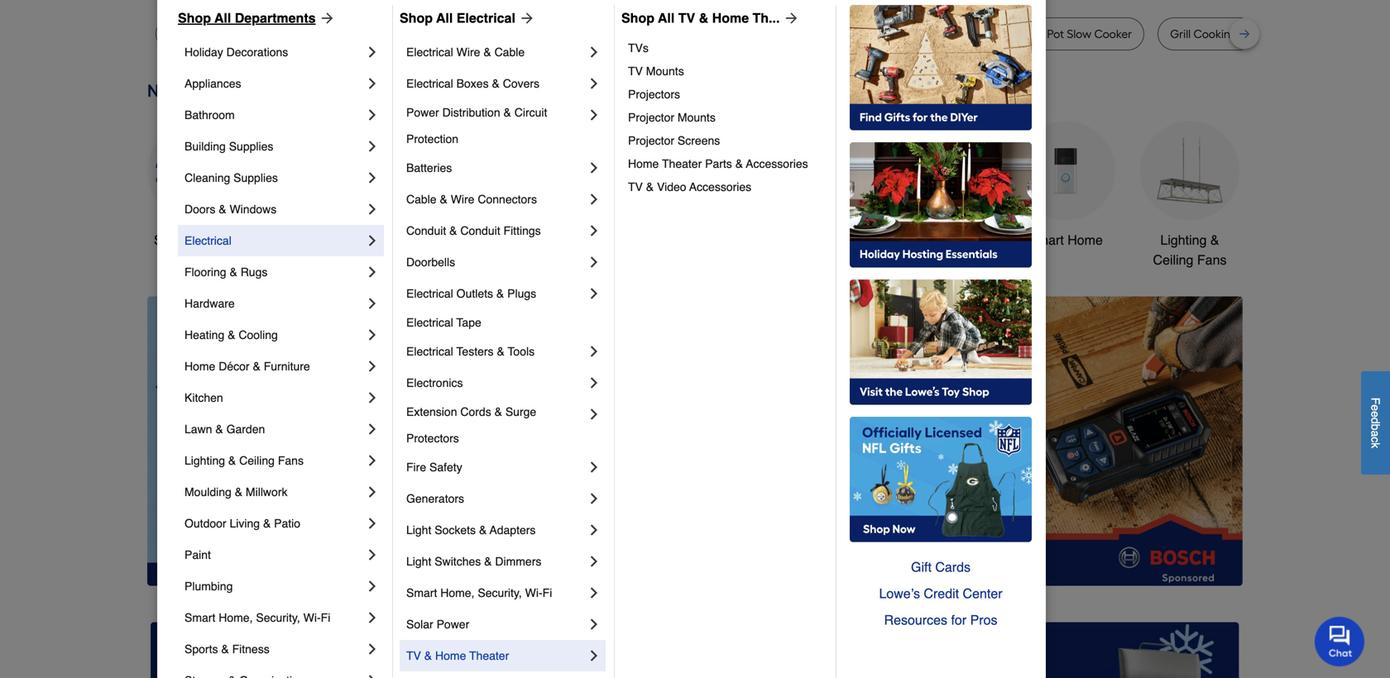 Task type: vqa. For each thing, say whether or not it's contained in the screenshot.
chevron right image associated with Electronics Link
yes



Task type: locate. For each thing, give the bounding box(es) containing it.
1 horizontal spatial lighting
[[1161, 233, 1207, 248]]

tv & video accessories link
[[628, 175, 824, 199]]

1 vertical spatial smart home, security, wi-fi
[[185, 612, 331, 625]]

electrical for electrical testers & tools
[[406, 345, 453, 358]]

2 projector from the top
[[628, 134, 675, 147]]

electrical inside electrical boxes & covers link
[[406, 77, 453, 90]]

arrow right image up crock pot cooking pot
[[780, 10, 800, 26]]

lowe's
[[879, 587, 920, 602]]

& inside "link"
[[216, 423, 223, 436]]

chevron right image
[[586, 44, 603, 60], [364, 75, 381, 92], [586, 160, 603, 176], [364, 170, 381, 186], [586, 191, 603, 208], [364, 201, 381, 218], [586, 223, 603, 239], [364, 264, 381, 281], [586, 286, 603, 302], [364, 390, 381, 406], [364, 453, 381, 469], [364, 516, 381, 532], [364, 579, 381, 595], [586, 648, 603, 665]]

crock right instant pot
[[1014, 27, 1045, 41]]

0 vertical spatial theater
[[662, 157, 702, 171]]

1 vertical spatial power
[[437, 618, 470, 632]]

hardware link
[[185, 288, 364, 320]]

2 e from the top
[[1370, 411, 1383, 418]]

crock for crock pot cooking pot
[[764, 27, 795, 41]]

electrical up the electrical wire & cable link
[[457, 10, 516, 26]]

1 cooking from the left
[[818, 27, 862, 41]]

0 horizontal spatial home,
[[219, 612, 253, 625]]

doorbells link
[[406, 247, 586, 278]]

1 horizontal spatial slow
[[1067, 27, 1092, 41]]

all down recommended searches for you 'heading'
[[658, 10, 675, 26]]

chat invite button image
[[1315, 617, 1366, 667]]

crock for crock pot slow cooker
[[1014, 27, 1045, 41]]

0 vertical spatial power
[[406, 106, 439, 119]]

boxes
[[457, 77, 489, 90]]

shop inside "link"
[[178, 10, 211, 26]]

0 horizontal spatial shop
[[178, 10, 211, 26]]

ceiling
[[1154, 252, 1194, 268], [239, 454, 275, 468]]

1 horizontal spatial ceiling
[[1154, 252, 1194, 268]]

plumbing
[[185, 580, 233, 594]]

0 horizontal spatial smart home, security, wi-fi link
[[185, 603, 364, 634]]

electrical boxes & covers link
[[406, 68, 586, 99]]

shop all tv & home th...
[[622, 10, 780, 26]]

shop
[[154, 233, 185, 248]]

resources for pros
[[885, 613, 998, 628]]

tools up equipment
[[822, 233, 853, 248]]

0 horizontal spatial arrow right image
[[516, 10, 536, 26]]

b
[[1370, 424, 1383, 431]]

electrical left boxes
[[406, 77, 453, 90]]

light switches & dimmers link
[[406, 546, 586, 578]]

1 vertical spatial wire
[[451, 193, 475, 206]]

cable down microwave
[[495, 46, 525, 59]]

decorations down christmas
[[534, 252, 605, 268]]

1 light from the top
[[406, 524, 432, 537]]

1 crock from the left
[[764, 27, 795, 41]]

2 horizontal spatial tools
[[822, 233, 853, 248]]

chevron right image for doors & windows
[[364, 201, 381, 218]]

1 horizontal spatial lighting & ceiling fans link
[[1141, 121, 1240, 270]]

scroll to item #5 image
[[920, 557, 960, 563]]

projector for projector mounts
[[628, 111, 675, 124]]

cooling
[[239, 329, 278, 342]]

tv & home theater link
[[406, 641, 586, 672]]

chevron right image for moulding & millwork link
[[364, 484, 381, 501]]

0 horizontal spatial ceiling
[[239, 454, 275, 468]]

2 arrow right image from the left
[[780, 10, 800, 26]]

lawn
[[185, 423, 212, 436]]

0 horizontal spatial lighting & ceiling fans link
[[185, 445, 364, 477]]

arrow right image inside shop all electrical link
[[516, 10, 536, 26]]

0 horizontal spatial decorations
[[226, 46, 288, 59]]

electrical left tape
[[406, 316, 453, 329]]

outlets
[[457, 287, 493, 300]]

arrow right image up holiday decorations link
[[316, 10, 336, 26]]

chevron right image for building supplies link
[[364, 138, 381, 155]]

0 vertical spatial supplies
[[229, 140, 274, 153]]

1 vertical spatial smart
[[406, 587, 437, 600]]

resources for pros link
[[850, 608, 1032, 634]]

lowe's credit center link
[[850, 581, 1032, 608]]

2 pot from the left
[[865, 27, 882, 41]]

tv left video
[[628, 180, 643, 194]]

crock pot slow cooker
[[1014, 27, 1133, 41]]

outdoor for outdoor living & patio
[[185, 517, 226, 531]]

0 vertical spatial fans
[[1198, 252, 1227, 268]]

smart home, security, wi-fi link up fitness
[[185, 603, 364, 634]]

light for light switches & dimmers
[[406, 555, 432, 569]]

projector down projectors
[[628, 111, 675, 124]]

gift cards
[[911, 560, 971, 575]]

arrow left image
[[455, 442, 472, 458]]

chevron right image for flooring & rugs
[[364, 264, 381, 281]]

1 vertical spatial security,
[[256, 612, 300, 625]]

0 horizontal spatial tools
[[430, 233, 461, 248]]

1 vertical spatial decorations
[[534, 252, 605, 268]]

mounts up the screens
[[678, 111, 716, 124]]

2 cooking from the left
[[1194, 27, 1238, 41]]

moulding
[[185, 486, 232, 499]]

theater down solar power link
[[469, 650, 509, 663]]

pot for crock pot slow cooker
[[1047, 27, 1065, 41]]

power distribution & circuit protection
[[406, 106, 551, 146]]

surge
[[506, 406, 537, 419]]

0 horizontal spatial lighting & ceiling fans
[[185, 454, 304, 468]]

chevron right image for "light switches & dimmers" link
[[586, 554, 603, 570]]

0 horizontal spatial fans
[[278, 454, 304, 468]]

electrical up electronics
[[406, 345, 453, 358]]

th...
[[753, 10, 780, 26]]

building supplies link
[[185, 131, 364, 162]]

shop for shop all tv & home th...
[[622, 10, 655, 26]]

accessories down parts
[[690, 180, 752, 194]]

cable & wire connectors
[[406, 193, 537, 206]]

power distribution & circuit protection link
[[406, 99, 586, 152]]

wire up boxes
[[457, 46, 481, 59]]

2 shop from the left
[[400, 10, 433, 26]]

projector screens link
[[628, 129, 824, 152]]

outdoor inside outdoor tools & equipment
[[771, 233, 818, 248]]

arrow right image inside shop all tv & home th... link
[[780, 10, 800, 26]]

electrical up flooring
[[185, 234, 232, 248]]

1 pot from the left
[[798, 27, 815, 41]]

chevron right image for bathroom link to the left
[[364, 107, 381, 123]]

shop up tvs
[[622, 10, 655, 26]]

0 horizontal spatial slow
[[392, 27, 416, 41]]

heating
[[185, 329, 225, 342]]

covers
[[503, 77, 540, 90]]

sports & fitness
[[185, 643, 270, 656]]

chevron right image for paint link
[[364, 547, 381, 564]]

tools link
[[396, 121, 495, 250]]

0 vertical spatial projector
[[628, 111, 675, 124]]

all up triple slow cooker at the left top of the page
[[436, 10, 453, 26]]

departments
[[235, 10, 316, 26]]

moulding & millwork link
[[185, 477, 364, 508]]

electrical for electrical tape
[[406, 316, 453, 329]]

cable & wire connectors link
[[406, 184, 586, 215]]

decorations
[[226, 46, 288, 59], [534, 252, 605, 268]]

outdoor down moulding
[[185, 517, 226, 531]]

accessories down projector screens link
[[746, 157, 808, 171]]

chevron right image for the left smart home, security, wi-fi link
[[364, 610, 381, 627]]

protectors
[[406, 432, 459, 445]]

0 vertical spatial outdoor
[[771, 233, 818, 248]]

0 horizontal spatial cooker
[[419, 27, 457, 41]]

chevron right image for extension cords & surge protectors link
[[586, 406, 603, 423]]

chevron right image for the 'light sockets & adapters' link
[[586, 522, 603, 539]]

shop all tv & home th... link
[[622, 8, 800, 28]]

1 vertical spatial mounts
[[678, 111, 716, 124]]

1 horizontal spatial bathroom
[[913, 233, 971, 248]]

0 vertical spatial home,
[[441, 587, 475, 600]]

chevron right image for electrical boxes & covers link
[[586, 75, 603, 92]]

solar power link
[[406, 609, 586, 641]]

a
[[1370, 431, 1383, 437]]

0 horizontal spatial bathroom link
[[185, 99, 364, 131]]

1 vertical spatial accessories
[[690, 180, 752, 194]]

up to 35 percent off select small appliances. image
[[523, 623, 868, 679]]

3 shop from the left
[[622, 10, 655, 26]]

smart home, security, wi-fi down the light switches & dimmers
[[406, 587, 552, 600]]

theater up tv & video accessories
[[662, 157, 702, 171]]

get up to 2 free select tools or batteries when you buy 1 with select purchases. image
[[151, 623, 496, 679]]

shop for shop all departments
[[178, 10, 211, 26]]

1 horizontal spatial crock
[[1014, 27, 1045, 41]]

arrow right image
[[516, 10, 536, 26], [1213, 442, 1229, 458]]

tv down tvs
[[628, 65, 643, 78]]

adapters
[[490, 524, 536, 537]]

pot for instant pot
[[959, 27, 976, 41]]

chevron right image for tv & home theater
[[586, 648, 603, 665]]

decorations for holiday
[[226, 46, 288, 59]]

outdoor tools & equipment link
[[768, 121, 868, 270]]

1 projector from the top
[[628, 111, 675, 124]]

tools up the doorbells
[[430, 233, 461, 248]]

1 horizontal spatial conduit
[[461, 224, 501, 238]]

electrical inside electrical tape link
[[406, 316, 453, 329]]

accessories inside home theater parts & accessories link
[[746, 157, 808, 171]]

chevron right image for outdoor living & patio
[[364, 516, 381, 532]]

1 arrow right image from the left
[[316, 10, 336, 26]]

projector
[[628, 111, 675, 124], [628, 134, 675, 147]]

1 vertical spatial outdoor
[[185, 517, 226, 531]]

0 vertical spatial decorations
[[226, 46, 288, 59]]

instant pot
[[920, 27, 976, 41]]

shop up triple slow cooker at the left top of the page
[[400, 10, 433, 26]]

home décor & furniture
[[185, 360, 310, 373]]

smart home, security, wi-fi up fitness
[[185, 612, 331, 625]]

tv down the solar
[[406, 650, 421, 663]]

1 vertical spatial lighting
[[185, 454, 225, 468]]

1 horizontal spatial lighting & ceiling fans
[[1154, 233, 1227, 268]]

light sockets & adapters link
[[406, 515, 586, 546]]

chevron right image for hardware "link"
[[364, 296, 381, 312]]

outdoor living & patio link
[[185, 508, 364, 540]]

chevron right image for solar power link
[[586, 617, 603, 633]]

cable inside cable & wire connectors link
[[406, 193, 437, 206]]

0 vertical spatial accessories
[[746, 157, 808, 171]]

2 cooker from the left
[[1095, 27, 1133, 41]]

0 horizontal spatial smart
[[185, 612, 216, 625]]

0 horizontal spatial conduit
[[406, 224, 446, 238]]

shop all departments link
[[178, 8, 336, 28]]

scroll to item #4 image
[[880, 557, 920, 563]]

accessories
[[746, 157, 808, 171], [690, 180, 752, 194]]

kitchen
[[185, 392, 223, 405]]

power up protection
[[406, 106, 439, 119]]

electrical inside the electrical outlets & plugs link
[[406, 287, 453, 300]]

0 horizontal spatial fi
[[321, 612, 331, 625]]

0 vertical spatial cable
[[495, 46, 525, 59]]

theater
[[662, 157, 702, 171], [469, 650, 509, 663]]

1 vertical spatial bathroom
[[913, 233, 971, 248]]

light down generators
[[406, 524, 432, 537]]

security, up solar power link
[[478, 587, 522, 600]]

all inside "link"
[[215, 10, 231, 26]]

sports & fitness link
[[185, 634, 364, 666]]

1 horizontal spatial tools
[[508, 345, 535, 358]]

0 vertical spatial light
[[406, 524, 432, 537]]

projector mounts link
[[628, 106, 824, 129]]

0 vertical spatial fi
[[543, 587, 552, 600]]

0 vertical spatial mounts
[[646, 65, 684, 78]]

1 vertical spatial home,
[[219, 612, 253, 625]]

home, up sports & fitness
[[219, 612, 253, 625]]

1 horizontal spatial shop
[[400, 10, 433, 26]]

1 vertical spatial cable
[[406, 193, 437, 206]]

1 vertical spatial projector
[[628, 134, 675, 147]]

chevron right image for batteries
[[586, 160, 603, 176]]

wire up conduit & conduit fittings on the top left
[[451, 193, 475, 206]]

1 horizontal spatial arrow right image
[[780, 10, 800, 26]]

1 vertical spatial lighting & ceiling fans
[[185, 454, 304, 468]]

wi- down dimmers at left
[[525, 587, 543, 600]]

conduit
[[406, 224, 446, 238], [461, 224, 501, 238]]

advertisement region
[[441, 297, 1243, 590]]

sports
[[185, 643, 218, 656]]

1 shop from the left
[[178, 10, 211, 26]]

chevron right image for electrical outlets & plugs
[[586, 286, 603, 302]]

shop up holiday at left
[[178, 10, 211, 26]]

1 horizontal spatial cable
[[495, 46, 525, 59]]

arrow right image inside shop all departments "link"
[[316, 10, 336, 26]]

decorations down shop all departments "link"
[[226, 46, 288, 59]]

fi up sports & fitness link
[[321, 612, 331, 625]]

credit
[[924, 587, 960, 602]]

0 horizontal spatial bathroom
[[185, 108, 235, 122]]

electrical inside the electrical wire & cable link
[[406, 46, 453, 59]]

cooker left grill
[[1095, 27, 1133, 41]]

3 pot from the left
[[959, 27, 976, 41]]

fi down "light switches & dimmers" link
[[543, 587, 552, 600]]

0 horizontal spatial crock
[[764, 27, 795, 41]]

security,
[[478, 587, 522, 600], [256, 612, 300, 625]]

power
[[406, 106, 439, 119], [437, 618, 470, 632]]

supplies up windows
[[234, 171, 278, 185]]

chevron right image for electronics link
[[586, 375, 603, 392]]

smart
[[1029, 233, 1064, 248], [406, 587, 437, 600], [185, 612, 216, 625]]

1 vertical spatial wi-
[[304, 612, 321, 625]]

2 horizontal spatial smart
[[1029, 233, 1064, 248]]

4 pot from the left
[[1047, 27, 1065, 41]]

0 vertical spatial security,
[[478, 587, 522, 600]]

e up b
[[1370, 411, 1383, 418]]

grill
[[1171, 27, 1191, 41]]

hardware
[[185, 297, 235, 310]]

fi
[[543, 587, 552, 600], [321, 612, 331, 625]]

garden
[[226, 423, 265, 436]]

all right shop
[[188, 233, 203, 248]]

0 horizontal spatial cooking
[[818, 27, 862, 41]]

2 slow from the left
[[1067, 27, 1092, 41]]

cable down batteries
[[406, 193, 437, 206]]

home, down switches
[[441, 587, 475, 600]]

& inside power distribution & circuit protection
[[504, 106, 511, 119]]

mounts
[[646, 65, 684, 78], [678, 111, 716, 124]]

lighting & ceiling fans
[[1154, 233, 1227, 268], [185, 454, 304, 468]]

smart home, security, wi-fi link down the light switches & dimmers
[[406, 578, 586, 609]]

chevron right image for cleaning supplies
[[364, 170, 381, 186]]

d
[[1370, 418, 1383, 424]]

chevron right image for kitchen
[[364, 390, 381, 406]]

chevron right image
[[364, 44, 381, 60], [586, 75, 603, 92], [364, 107, 381, 123], [586, 107, 603, 123], [364, 138, 381, 155], [364, 233, 381, 249], [586, 254, 603, 271], [364, 296, 381, 312], [364, 327, 381, 344], [586, 344, 603, 360], [364, 358, 381, 375], [586, 375, 603, 392], [586, 406, 603, 423], [364, 421, 381, 438], [586, 459, 603, 476], [364, 484, 381, 501], [586, 491, 603, 507], [586, 522, 603, 539], [364, 547, 381, 564], [586, 554, 603, 570], [586, 585, 603, 602], [364, 610, 381, 627], [586, 617, 603, 633], [364, 642, 381, 658], [364, 673, 381, 679]]

0 horizontal spatial outdoor
[[185, 517, 226, 531]]

outdoor
[[771, 233, 818, 248], [185, 517, 226, 531]]

conduit down cable & wire connectors
[[461, 224, 501, 238]]

holiday
[[185, 46, 223, 59]]

crock down th...
[[764, 27, 795, 41]]

1 vertical spatial supplies
[[234, 171, 278, 185]]

0 vertical spatial smart home, security, wi-fi
[[406, 587, 552, 600]]

c
[[1370, 437, 1383, 443]]

supplies
[[229, 140, 274, 153], [234, 171, 278, 185]]

2 crock from the left
[[1014, 27, 1045, 41]]

wi- down plumbing link
[[304, 612, 321, 625]]

rugs
[[241, 266, 268, 279]]

tools down electrical tape link
[[508, 345, 535, 358]]

supplies up cleaning supplies
[[229, 140, 274, 153]]

outdoor up equipment
[[771, 233, 818, 248]]

2 horizontal spatial shop
[[622, 10, 655, 26]]

security, up sports & fitness link
[[256, 612, 300, 625]]

smart inside 'link'
[[1029, 233, 1064, 248]]

0 vertical spatial smart
[[1029, 233, 1064, 248]]

grate
[[1241, 27, 1271, 41]]

1 horizontal spatial cooking
[[1194, 27, 1238, 41]]

cooker down "shop all electrical"
[[419, 27, 457, 41]]

power up tv & home theater
[[437, 618, 470, 632]]

projectors
[[628, 88, 680, 101]]

appliances link
[[185, 68, 364, 99]]

triple
[[360, 27, 389, 41]]

electrical
[[457, 10, 516, 26], [406, 46, 453, 59], [406, 77, 453, 90], [185, 234, 232, 248], [406, 287, 453, 300], [406, 316, 453, 329], [406, 345, 453, 358]]

extension
[[406, 406, 457, 419]]

1 horizontal spatial decorations
[[534, 252, 605, 268]]

1 vertical spatial arrow right image
[[1213, 442, 1229, 458]]

electrical down the doorbells
[[406, 287, 453, 300]]

chevron right image for home décor & furniture link
[[364, 358, 381, 375]]

1 e from the top
[[1370, 405, 1383, 412]]

e up d
[[1370, 405, 1383, 412]]

0 vertical spatial arrow right image
[[516, 10, 536, 26]]

all
[[215, 10, 231, 26], [436, 10, 453, 26], [658, 10, 675, 26], [188, 233, 203, 248]]

paint
[[185, 549, 211, 562]]

mounts up projectors
[[646, 65, 684, 78]]

0 horizontal spatial theater
[[469, 650, 509, 663]]

& inside 'link'
[[219, 203, 226, 216]]

1 horizontal spatial outdoor
[[771, 233, 818, 248]]

tv mounts link
[[628, 60, 824, 83]]

1 vertical spatial light
[[406, 555, 432, 569]]

0 horizontal spatial security,
[[256, 612, 300, 625]]

recommended searches for you heading
[[147, 0, 1243, 4]]

home inside 'link'
[[1068, 233, 1103, 248]]

1 vertical spatial fi
[[321, 612, 331, 625]]

home décor & furniture link
[[185, 351, 364, 382]]

electrical for electrical outlets & plugs
[[406, 287, 453, 300]]

0 horizontal spatial cable
[[406, 193, 437, 206]]

light left switches
[[406, 555, 432, 569]]

electrical inside electrical testers & tools link
[[406, 345, 453, 358]]

electrical outlets & plugs link
[[406, 278, 586, 310]]

1 horizontal spatial wi-
[[525, 587, 543, 600]]

2 light from the top
[[406, 555, 432, 569]]

conduit up the doorbells
[[406, 224, 446, 238]]

arrow right image
[[316, 10, 336, 26], [780, 10, 800, 26]]

all up holiday decorations
[[215, 10, 231, 26]]

electrical down triple slow cooker at the left top of the page
[[406, 46, 453, 59]]

projector down projector mounts at top
[[628, 134, 675, 147]]

chevron right image for fire safety link
[[586, 459, 603, 476]]

1 horizontal spatial home,
[[441, 587, 475, 600]]

1 horizontal spatial fans
[[1198, 252, 1227, 268]]



Task type: describe. For each thing, give the bounding box(es) containing it.
1 vertical spatial theater
[[469, 650, 509, 663]]

smart home
[[1029, 233, 1103, 248]]

distribution
[[443, 106, 500, 119]]

outdoor living & patio
[[185, 517, 301, 531]]

smart home link
[[1017, 121, 1116, 250]]

tv down recommended searches for you 'heading'
[[679, 10, 696, 26]]

fire safety
[[406, 461, 462, 474]]

chevron right image for electrical testers & tools link
[[586, 344, 603, 360]]

f e e d b a c k button
[[1362, 372, 1391, 475]]

& inside extension cords & surge protectors
[[495, 406, 502, 419]]

chevron right image for cable & wire connectors
[[586, 191, 603, 208]]

0 vertical spatial lighting & ceiling fans
[[1154, 233, 1227, 268]]

electrical inside shop all electrical link
[[457, 10, 516, 26]]

doors & windows
[[185, 203, 277, 216]]

chevron right image for holiday decorations link
[[364, 44, 381, 60]]

tv & home theater
[[406, 650, 509, 663]]

electrical wire & cable
[[406, 46, 525, 59]]

circuit
[[515, 106, 548, 119]]

0 vertical spatial bathroom
[[185, 108, 235, 122]]

projector screens
[[628, 134, 720, 147]]

flooring & rugs link
[[185, 257, 364, 288]]

projector for projector screens
[[628, 134, 675, 147]]

microwave
[[495, 27, 552, 41]]

holiday hosting essentials. image
[[850, 142, 1032, 268]]

0 horizontal spatial smart home, security, wi-fi
[[185, 612, 331, 625]]

power inside solar power link
[[437, 618, 470, 632]]

1 cooker from the left
[[419, 27, 457, 41]]

all for tv
[[658, 10, 675, 26]]

1 conduit from the left
[[406, 224, 446, 238]]

fittings
[[504, 224, 541, 238]]

décor
[[219, 360, 250, 373]]

deals
[[206, 233, 240, 248]]

shop these last-minute gifts. $99 or less. quantities are limited and won't last. image
[[147, 297, 415, 586]]

furniture
[[264, 360, 310, 373]]

instant
[[920, 27, 956, 41]]

arrow right image for shop all tv & home th...
[[780, 10, 800, 26]]

& inside outdoor tools & equipment
[[856, 233, 865, 248]]

safety
[[430, 461, 462, 474]]

0 horizontal spatial wi-
[[304, 612, 321, 625]]

video
[[657, 180, 687, 194]]

1 horizontal spatial smart home, security, wi-fi
[[406, 587, 552, 600]]

chevron right image for smart home, security, wi-fi link to the right
[[586, 585, 603, 602]]

parts
[[705, 157, 732, 171]]

chevron right image for the heating & cooling link
[[364, 327, 381, 344]]

cable inside the electrical wire & cable link
[[495, 46, 525, 59]]

for
[[952, 613, 967, 628]]

outdoor tools & equipment
[[771, 233, 865, 268]]

1 horizontal spatial security,
[[478, 587, 522, 600]]

chevron right image for power distribution & circuit protection link
[[586, 107, 603, 123]]

chevron right image for electrical wire & cable
[[586, 44, 603, 60]]

0 vertical spatial wire
[[457, 46, 481, 59]]

chevron right image for appliances
[[364, 75, 381, 92]]

mounts for tv mounts
[[646, 65, 684, 78]]

tv for tv mounts
[[628, 65, 643, 78]]

0 horizontal spatial lighting
[[185, 454, 225, 468]]

scroll to item #2 element
[[798, 555, 841, 565]]

tvs
[[628, 41, 649, 55]]

1 slow from the left
[[392, 27, 416, 41]]

chevron right image for plumbing
[[364, 579, 381, 595]]

tools inside electrical testers & tools link
[[508, 345, 535, 358]]

chevron right image for sports & fitness link
[[364, 642, 381, 658]]

lawn & garden
[[185, 423, 265, 436]]

extension cords & surge protectors link
[[406, 399, 586, 452]]

0 vertical spatial lighting
[[1161, 233, 1207, 248]]

shop all deals link
[[147, 121, 247, 250]]

dimmers
[[495, 555, 542, 569]]

sockets
[[435, 524, 476, 537]]

2 conduit from the left
[[461, 224, 501, 238]]

1 horizontal spatial fi
[[543, 587, 552, 600]]

holiday decorations
[[185, 46, 288, 59]]

f
[[1370, 398, 1383, 405]]

kitchen link
[[185, 382, 364, 414]]

chevron right image for lighting & ceiling fans
[[364, 453, 381, 469]]

chevron right image for lawn & garden "link"
[[364, 421, 381, 438]]

chevron right image for the doorbells link
[[586, 254, 603, 271]]

solar power
[[406, 618, 470, 632]]

electrical boxes & covers
[[406, 77, 540, 90]]

lawn & garden link
[[185, 414, 364, 445]]

fire safety link
[[406, 452, 586, 483]]

building supplies
[[185, 140, 274, 153]]

decorations for christmas
[[534, 252, 605, 268]]

1 horizontal spatial smart home, security, wi-fi link
[[406, 578, 586, 609]]

electrical inside the electrical link
[[185, 234, 232, 248]]

new deals every day during 25 days of deals image
[[147, 77, 1243, 105]]

1 horizontal spatial arrow right image
[[1213, 442, 1229, 458]]

supplies for cleaning supplies
[[234, 171, 278, 185]]

electrical tape
[[406, 316, 482, 329]]

batteries link
[[406, 152, 586, 184]]

tv for tv & video accessories
[[628, 180, 643, 194]]

arrow right image for shop all departments
[[316, 10, 336, 26]]

tools inside tools link
[[430, 233, 461, 248]]

paint link
[[185, 540, 364, 571]]

chevron right image for the electrical link
[[364, 233, 381, 249]]

accessories inside tv & video accessories link
[[690, 180, 752, 194]]

countertop
[[555, 27, 616, 41]]

f e e d b a c k
[[1370, 398, 1383, 449]]

officially licensed n f l gifts. shop now. image
[[850, 417, 1032, 543]]

1 vertical spatial lighting & ceiling fans link
[[185, 445, 364, 477]]

all for deals
[[188, 233, 203, 248]]

projectors link
[[628, 83, 824, 106]]

fire
[[406, 461, 426, 474]]

shop all electrical
[[400, 10, 516, 26]]

millwork
[[246, 486, 288, 499]]

shop for shop all electrical
[[400, 10, 433, 26]]

gift cards link
[[850, 555, 1032, 581]]

find gifts for the diyer. image
[[850, 5, 1032, 131]]

tv & video accessories
[[628, 180, 752, 194]]

1 horizontal spatial bathroom link
[[892, 121, 992, 250]]

center
[[963, 587, 1003, 602]]

electrical for electrical boxes & covers
[[406, 77, 453, 90]]

supplies for building supplies
[[229, 140, 274, 153]]

outdoor for outdoor tools & equipment
[[771, 233, 818, 248]]

doors
[[185, 203, 216, 216]]

solar
[[406, 618, 434, 632]]

1 horizontal spatial theater
[[662, 157, 702, 171]]

electrical outlets & plugs
[[406, 287, 537, 300]]

cords
[[461, 406, 491, 419]]

visit the lowe's toy shop. image
[[850, 280, 1032, 406]]

electrical testers & tools link
[[406, 336, 586, 368]]

shop all electrical link
[[400, 8, 536, 28]]

power inside power distribution & circuit protection
[[406, 106, 439, 119]]

tools inside outdoor tools & equipment
[[822, 233, 853, 248]]

tvs link
[[628, 36, 824, 60]]

living
[[230, 517, 260, 531]]

light switches & dimmers
[[406, 555, 542, 569]]

christmas decorations link
[[520, 121, 619, 270]]

holiday decorations link
[[185, 36, 364, 68]]

electrical for electrical wire & cable
[[406, 46, 453, 59]]

up to 30 percent off select grills and accessories. image
[[895, 623, 1240, 679]]

building
[[185, 140, 226, 153]]

chevron right image for conduit & conduit fittings
[[586, 223, 603, 239]]

grill cooking grate & warming rack
[[1171, 27, 1363, 41]]

conduit & conduit fittings link
[[406, 215, 586, 247]]

0 vertical spatial wi-
[[525, 587, 543, 600]]

mounts for projector mounts
[[678, 111, 716, 124]]

tv for tv & home theater
[[406, 650, 421, 663]]

pot for crock pot cooking pot
[[798, 27, 815, 41]]

1 horizontal spatial smart
[[406, 587, 437, 600]]

cleaning supplies link
[[185, 162, 364, 194]]

lowe's credit center
[[879, 587, 1003, 602]]

2 vertical spatial smart
[[185, 612, 216, 625]]

1 vertical spatial ceiling
[[239, 454, 275, 468]]

batteries
[[406, 161, 452, 175]]

chevron right image for generators link
[[586, 491, 603, 507]]

flooring
[[185, 266, 226, 279]]

plugs
[[508, 287, 537, 300]]

triple slow cooker
[[360, 27, 457, 41]]

0 vertical spatial ceiling
[[1154, 252, 1194, 268]]

screens
[[678, 134, 720, 147]]

light sockets & adapters
[[406, 524, 536, 537]]

0 vertical spatial lighting & ceiling fans link
[[1141, 121, 1240, 270]]

electronics link
[[406, 368, 586, 399]]

electrical link
[[185, 225, 364, 257]]

tape
[[457, 316, 482, 329]]

all for departments
[[215, 10, 231, 26]]

all for electrical
[[436, 10, 453, 26]]

light for light sockets & adapters
[[406, 524, 432, 537]]



